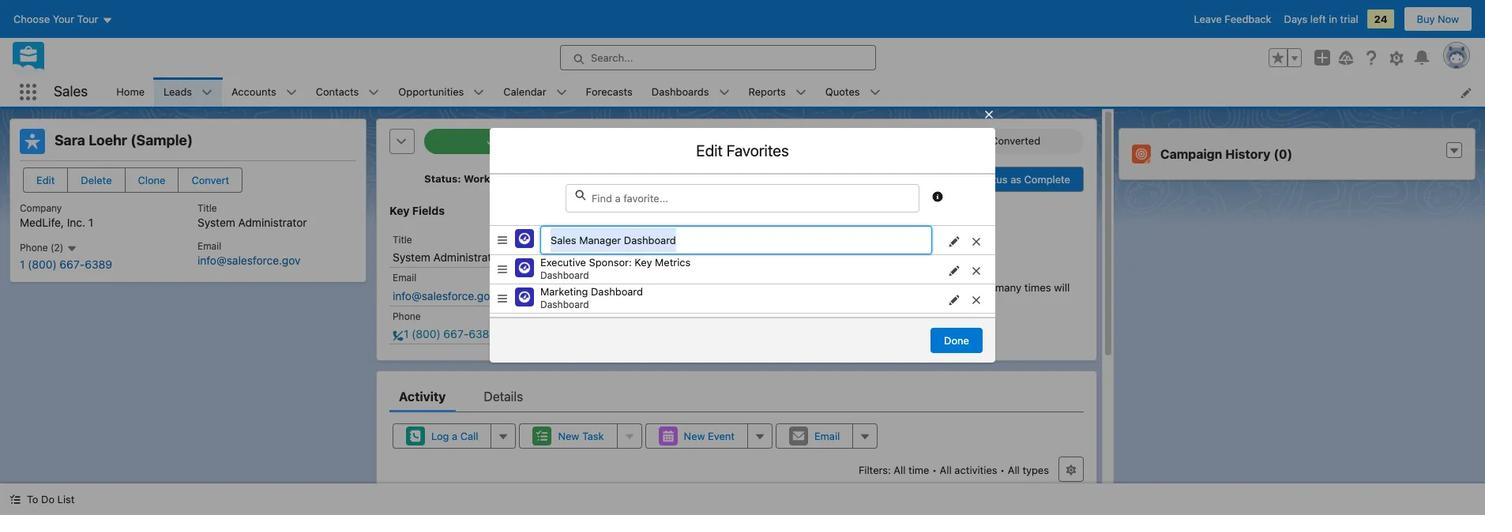 Task type: locate. For each thing, give the bounding box(es) containing it.
tab list
[[390, 381, 1084, 413]]

save
[[753, 265, 776, 278]]

edit for edit favorites
[[696, 141, 723, 159]]

to
[[27, 493, 38, 506]]

administrator down 'convert' button
[[238, 216, 307, 229]]

title down key fields at the left top of the page
[[393, 234, 412, 246]]

to do list
[[27, 493, 75, 506]]

dashboards list item
[[642, 77, 739, 107]]

contact up plan
[[804, 265, 842, 278]]

0 vertical spatial info@salesforce.gov link
[[198, 254, 301, 267]]

0 vertical spatial dashboard
[[541, 270, 589, 282]]

info@salesforce.gov link down title system administrator at top
[[198, 254, 301, 267]]

1 horizontal spatial •
[[1000, 464, 1005, 477]]

lead up information
[[876, 250, 897, 262]]

0 horizontal spatial for
[[788, 204, 804, 217]]

0 horizontal spatial all
[[894, 464, 906, 477]]

new for new task
[[558, 430, 580, 443]]

forecasts
[[586, 85, 633, 98]]

• right activities
[[1000, 464, 1005, 477]]

list box
[[490, 225, 996, 313]]

complete
[[1025, 173, 1071, 186]]

status up fields at the top
[[424, 172, 458, 185]]

the right to
[[916, 265, 931, 278]]

2 horizontal spatial email
[[815, 430, 840, 443]]

2 vertical spatial a
[[452, 430, 458, 443]]

edit inside button
[[36, 174, 55, 186]]

call
[[460, 430, 478, 443]]

1 • from the left
[[932, 464, 937, 477]]

(for
[[901, 281, 921, 294]]

quotes list item
[[816, 77, 890, 107]]

•
[[932, 464, 937, 477], [1000, 464, 1005, 477]]

sponsor:
[[589, 256, 632, 268]]

(800)
[[28, 257, 57, 271]]

667-
[[60, 257, 85, 271]]

for down the leads.
[[841, 250, 855, 262]]

do
[[41, 493, 55, 506]]

1 vertical spatial key
[[635, 256, 652, 268]]

for up promising
[[788, 204, 804, 217]]

new inside 'button'
[[684, 430, 705, 443]]

1 vertical spatial info@salesforce.gov
[[393, 289, 496, 302]]

1 right "inc."
[[88, 216, 93, 229]]

1 inside company medlife, inc. 1
[[88, 216, 93, 229]]

text default image
[[1449, 145, 1460, 156]]

0 horizontal spatial info@salesforce.gov link
[[198, 254, 301, 267]]

history
[[1226, 147, 1271, 161]]

2 horizontal spatial all
[[1008, 464, 1020, 477]]

1 horizontal spatial administrator
[[434, 251, 502, 264]]

administrator down fields at the top
[[434, 251, 502, 264]]

info@salesforce.gov link
[[198, 254, 301, 267], [393, 289, 496, 302]]

home
[[116, 85, 145, 98]]

the up information
[[858, 250, 873, 262]]

leads
[[164, 85, 192, 98]]

trial
[[1341, 13, 1359, 25]]

1 horizontal spatial system
[[393, 251, 431, 264]]

0 vertical spatial administrator
[[238, 216, 307, 229]]

1 horizontal spatial the
[[916, 265, 931, 278]]

1 vertical spatial system
[[393, 251, 431, 264]]

forecasts link
[[577, 77, 642, 107]]

1 all from the left
[[894, 464, 906, 477]]

1
[[88, 216, 93, 229], [20, 257, 25, 271]]

info@salesforce.gov link down system administrator
[[393, 289, 496, 302]]

all left time
[[894, 464, 906, 477]]

list
[[57, 493, 75, 506]]

edit up the company
[[36, 174, 55, 186]]

2 horizontal spatial for
[[841, 250, 855, 262]]

new left task
[[558, 430, 580, 443]]

dashboards
[[652, 85, 709, 98]]

executive
[[541, 256, 586, 268]]

1 horizontal spatial key
[[635, 256, 652, 268]]

0 horizontal spatial new
[[558, 430, 580, 443]]

log a call
[[431, 430, 478, 443]]

key left metrics
[[635, 256, 652, 268]]

all right time
[[940, 464, 952, 477]]

title down 'convert' button
[[198, 202, 217, 214]]

0 vertical spatial 1
[[88, 216, 93, 229]]

a
[[792, 250, 798, 262], [782, 281, 788, 294], [452, 430, 458, 443]]

0 horizontal spatial lead
[[876, 250, 897, 262]]

2 vertical spatial for
[[814, 281, 828, 294]]

campaign
[[1161, 147, 1223, 161]]

0 horizontal spatial a
[[452, 430, 458, 443]]

for up out?
[[814, 281, 828, 294]]

key fields
[[390, 204, 445, 217]]

new task button
[[520, 424, 618, 449]]

system inside title system administrator
[[198, 216, 235, 229]]

dashboard
[[541, 270, 589, 282], [591, 285, 643, 298], [541, 299, 589, 311]]

reports list item
[[739, 77, 816, 107]]

a up reach
[[782, 281, 788, 294]]

done button
[[931, 328, 983, 353]]

working
[[464, 172, 506, 185]]

1 horizontal spatial title
[[393, 234, 412, 246]]

contact down the leads.
[[801, 250, 838, 262]]

1 horizontal spatial for
[[814, 281, 828, 294]]

1 horizontal spatial new
[[684, 430, 705, 443]]

None text field
[[541, 226, 932, 254]]

1 vertical spatial your
[[865, 297, 886, 310]]

1 left (800)
[[20, 257, 25, 271]]

1 horizontal spatial 1
[[88, 216, 93, 229]]

0 horizontal spatial administrator
[[238, 216, 307, 229]]

edit left favorites
[[696, 141, 723, 159]]

edit favorites
[[696, 141, 789, 159]]

calendar link
[[494, 77, 556, 107]]

title for title
[[393, 234, 412, 246]]

2 horizontal spatial a
[[792, 250, 798, 262]]

buy now
[[1417, 13, 1460, 25]]

dashboard down executive sponsor: key metrics dashboard
[[591, 285, 643, 298]]

now
[[1438, 13, 1460, 25]]

0 vertical spatial info@salesforce.gov
[[198, 254, 301, 267]]

administrator inside title system administrator
[[238, 216, 307, 229]]

1 vertical spatial edit
[[36, 174, 55, 186]]

feedback
[[1225, 13, 1272, 25]]

list containing home
[[107, 77, 1486, 107]]

1 vertical spatial info@salesforce.gov link
[[393, 289, 496, 302]]

lead up example,
[[934, 265, 955, 278]]

to
[[903, 265, 913, 278]]

0 vertical spatial a
[[792, 250, 798, 262]]

contacts list item
[[306, 77, 389, 107]]

lead
[[876, 250, 897, 262], [934, 265, 955, 278]]

title inside title system administrator
[[198, 202, 217, 214]]

1 vertical spatial for
[[841, 250, 855, 262]]

0 horizontal spatial the
[[858, 250, 873, 262]]

key left fields at the top
[[390, 204, 410, 217]]

your down outreach
[[865, 297, 886, 310]]

group
[[1269, 48, 1302, 67]]

your up what's
[[831, 281, 852, 294]]

email
[[198, 240, 221, 252], [393, 272, 417, 284], [815, 430, 840, 443]]

metrics
[[655, 256, 691, 268]]

information
[[844, 265, 900, 278]]

1 vertical spatial title
[[393, 234, 412, 246]]

info@salesforce.gov down title system administrator at top
[[198, 254, 301, 267]]

new left event
[[684, 430, 705, 443]]

pitch?)
[[889, 297, 923, 310]]

your
[[831, 281, 852, 294], [865, 297, 886, 310]]

1 horizontal spatial email info@salesforce.gov
[[393, 272, 496, 302]]

for
[[788, 204, 804, 217], [841, 250, 855, 262], [814, 281, 828, 294]]

all left types
[[1008, 464, 1020, 477]]

all
[[894, 464, 906, 477], [940, 464, 952, 477], [1008, 464, 1020, 477]]

sara
[[55, 132, 85, 149]]

1 vertical spatial administrator
[[434, 251, 502, 264]]

2 vertical spatial email
[[815, 430, 840, 443]]

new inside 'button'
[[558, 430, 580, 443]]

0 vertical spatial edit
[[696, 141, 723, 159]]

list box containing executive sponsor: key metrics
[[490, 225, 996, 313]]

to do list button
[[0, 484, 84, 515]]

1 vertical spatial a
[[782, 281, 788, 294]]

2 vertical spatial dashboard
[[541, 299, 589, 311]]

title
[[198, 202, 217, 214], [393, 234, 412, 246]]

0 vertical spatial lead
[[876, 250, 897, 262]]

1 horizontal spatial all
[[940, 464, 952, 477]]

0 horizontal spatial status
[[424, 172, 458, 185]]

0 horizontal spatial your
[[831, 281, 852, 294]]

2 all from the left
[[940, 464, 952, 477]]

0 horizontal spatial email info@salesforce.gov
[[198, 240, 301, 267]]

search...
[[591, 51, 633, 64]]

email info@salesforce.gov down system administrator
[[393, 272, 496, 302]]

calendar
[[504, 85, 547, 98]]

0 vertical spatial email info@salesforce.gov
[[198, 240, 301, 267]]

0 horizontal spatial email
[[198, 240, 221, 252]]

1 horizontal spatial lead
[[934, 265, 955, 278]]

system down convert
[[198, 216, 235, 229]]

0 horizontal spatial 1
[[20, 257, 25, 271]]

1 horizontal spatial email
[[393, 272, 417, 284]]

edit left guidance
[[706, 205, 724, 217]]

0 horizontal spatial title
[[198, 202, 217, 214]]

status
[[424, 172, 458, 185], [977, 173, 1008, 186]]

out?
[[804, 297, 825, 310]]

0 vertical spatial your
[[831, 281, 852, 294]]

1 vertical spatial email
[[393, 272, 417, 284]]

1 vertical spatial contact
[[804, 265, 842, 278]]

6389
[[85, 257, 112, 271]]

delete button
[[67, 168, 125, 193]]

record
[[958, 265, 990, 278]]

a right log
[[452, 430, 458, 443]]

status left as
[[977, 173, 1008, 186]]

info@salesforce.gov down system administrator
[[393, 289, 496, 302]]

new for new event
[[684, 430, 705, 443]]

guidance
[[734, 204, 785, 217]]

0 vertical spatial the
[[858, 250, 873, 262]]

email info@salesforce.gov down title system administrator at top
[[198, 240, 301, 267]]

dashboard down executive
[[541, 270, 589, 282]]

a down promising
[[792, 250, 798, 262]]

opportunities link
[[389, 77, 474, 107]]

1 new from the left
[[558, 430, 580, 443]]

search... button
[[560, 45, 876, 70]]

0 vertical spatial system
[[198, 216, 235, 229]]

0 vertical spatial email
[[198, 240, 221, 252]]

1 horizontal spatial status
[[977, 173, 1008, 186]]

edit for edit button at top left
[[36, 174, 55, 186]]

0 vertical spatial title
[[198, 202, 217, 214]]

the
[[858, 250, 873, 262], [916, 265, 931, 278]]

• right time
[[932, 464, 937, 477]]

system down key fields at the left top of the page
[[393, 251, 431, 264]]

0 vertical spatial key
[[390, 204, 410, 217]]

0 horizontal spatial •
[[932, 464, 937, 477]]

dashboard down marketing
[[541, 299, 589, 311]]

guidance for success
[[734, 204, 852, 217]]

title for title system administrator
[[198, 202, 217, 214]]

leave
[[1194, 13, 1222, 25]]

3 all from the left
[[1008, 464, 1020, 477]]

qualify
[[734, 234, 769, 246]]

list
[[107, 77, 1486, 107]]

contact
[[801, 250, 838, 262], [804, 265, 842, 278]]

system
[[198, 216, 235, 229], [393, 251, 431, 264]]

email button
[[776, 424, 854, 449]]

1 vertical spatial email info@salesforce.gov
[[393, 272, 496, 302]]

2 new from the left
[[684, 430, 705, 443]]

0 horizontal spatial system
[[198, 216, 235, 229]]



Task type: describe. For each thing, give the bounding box(es) containing it.
Find a favorite... search field
[[566, 184, 920, 212]]

0 vertical spatial for
[[788, 204, 804, 217]]

email info@salesforce.gov for the rightmost 'info@salesforce.gov' link
[[393, 272, 496, 302]]

0 horizontal spatial info@salesforce.gov
[[198, 254, 301, 267]]

1 horizontal spatial your
[[865, 297, 886, 310]]

clone button
[[124, 168, 179, 193]]

new event
[[684, 430, 735, 443]]

email for topmost 'info@salesforce.gov' link
[[198, 240, 221, 252]]

what's
[[828, 297, 862, 310]]

key inside executive sponsor: key metrics dashboard
[[635, 256, 652, 268]]

path options list box
[[424, 129, 1084, 154]]

promising
[[772, 234, 823, 246]]

1 (800) 667-6389
[[20, 257, 112, 271]]

lead image
[[20, 129, 45, 154]]

quotes link
[[816, 77, 870, 107]]

status inside button
[[977, 173, 1008, 186]]

:
[[458, 172, 461, 185]]

new task
[[558, 430, 604, 443]]

marketing dashboard dashboard
[[541, 285, 643, 311]]

their
[[779, 265, 801, 278]]

sara loehr (sample)
[[55, 132, 193, 149]]

opportunities
[[399, 85, 464, 98]]

0 vertical spatial contact
[[801, 250, 838, 262]]

how
[[971, 281, 993, 294]]

executive sponsor: key metrics dashboard
[[541, 256, 691, 282]]

event
[[708, 430, 735, 443]]

convert
[[192, 174, 229, 186]]

loehr
[[89, 132, 127, 149]]

mark status as complete
[[951, 173, 1071, 186]]

sales
[[54, 83, 88, 100]]

dashboard inside executive sponsor: key metrics dashboard
[[541, 270, 589, 282]]

favorites
[[727, 141, 789, 159]]

qualify promising leads. identify a contact for the lead save their contact information to the lead record make a plan for your outreach (for example, how many times will you reach out? what's your pitch?)
[[734, 234, 1070, 310]]

buy now button
[[1404, 6, 1473, 32]]

marketing
[[541, 285, 588, 298]]

dashboards link
[[642, 77, 719, 107]]

email inside 'button'
[[815, 430, 840, 443]]

text default image
[[9, 494, 21, 505]]

email for the rightmost 'info@salesforce.gov' link
[[393, 272, 417, 284]]

log
[[431, 430, 449, 443]]

calendar list item
[[494, 77, 577, 107]]

buy
[[1417, 13, 1435, 25]]

task
[[582, 430, 604, 443]]

1 vertical spatial dashboard
[[591, 285, 643, 298]]

as
[[1011, 173, 1022, 186]]

leave feedback
[[1194, 13, 1272, 25]]

convert button
[[178, 168, 243, 193]]

a inside button
[[452, 430, 458, 443]]

accounts list item
[[222, 77, 306, 107]]

opportunities list item
[[389, 77, 494, 107]]

1 horizontal spatial info@salesforce.gov
[[393, 289, 496, 302]]

company medlife, inc. 1
[[20, 202, 93, 229]]

1 vertical spatial lead
[[934, 265, 955, 278]]

1 vertical spatial the
[[916, 265, 931, 278]]

1 (800) 667-6389 link
[[20, 257, 112, 271]]

0 horizontal spatial key
[[390, 204, 410, 217]]

medlife,
[[20, 216, 64, 229]]

2 vertical spatial edit
[[706, 205, 724, 217]]

phone
[[393, 310, 421, 322]]

company
[[20, 202, 62, 214]]

edit button
[[23, 168, 68, 193]]

campaign history (0)
[[1161, 147, 1293, 161]]

types
[[1023, 464, 1049, 477]]

title system administrator
[[198, 202, 307, 229]]

make
[[753, 281, 779, 294]]

times
[[1025, 281, 1052, 294]]

contacts link
[[306, 77, 369, 107]]

home link
[[107, 77, 154, 107]]

example,
[[924, 281, 968, 294]]

(0)
[[1274, 147, 1293, 161]]

leads list item
[[154, 77, 222, 107]]

mark status as complete button
[[920, 167, 1084, 192]]

filters: all time • all activities • all types
[[859, 464, 1049, 477]]

in
[[1329, 13, 1338, 25]]

time
[[909, 464, 930, 477]]

email info@salesforce.gov for topmost 'info@salesforce.gov' link
[[198, 240, 301, 267]]

accounts link
[[222, 77, 286, 107]]

1 vertical spatial 1
[[20, 257, 25, 271]]

mark
[[951, 173, 975, 186]]

1 horizontal spatial a
[[782, 281, 788, 294]]

new event button
[[645, 424, 748, 449]]

contacts
[[316, 85, 359, 98]]

left
[[1311, 13, 1327, 25]]

1 horizontal spatial info@salesforce.gov link
[[393, 289, 496, 302]]

clone
[[138, 174, 166, 186]]

2 • from the left
[[1000, 464, 1005, 477]]

done
[[944, 334, 970, 347]]

fields
[[412, 204, 445, 217]]

plan
[[790, 281, 811, 294]]

(sample)
[[131, 132, 193, 149]]

days left in trial
[[1285, 13, 1359, 25]]

reports link
[[739, 77, 796, 107]]

system administrator
[[393, 251, 502, 264]]

quotes
[[826, 85, 860, 98]]

edit link
[[706, 205, 724, 217]]

24
[[1375, 13, 1388, 25]]

identify
[[753, 250, 790, 262]]



Task type: vqa. For each thing, say whether or not it's contained in the screenshot.
Campaign at the right of page
yes



